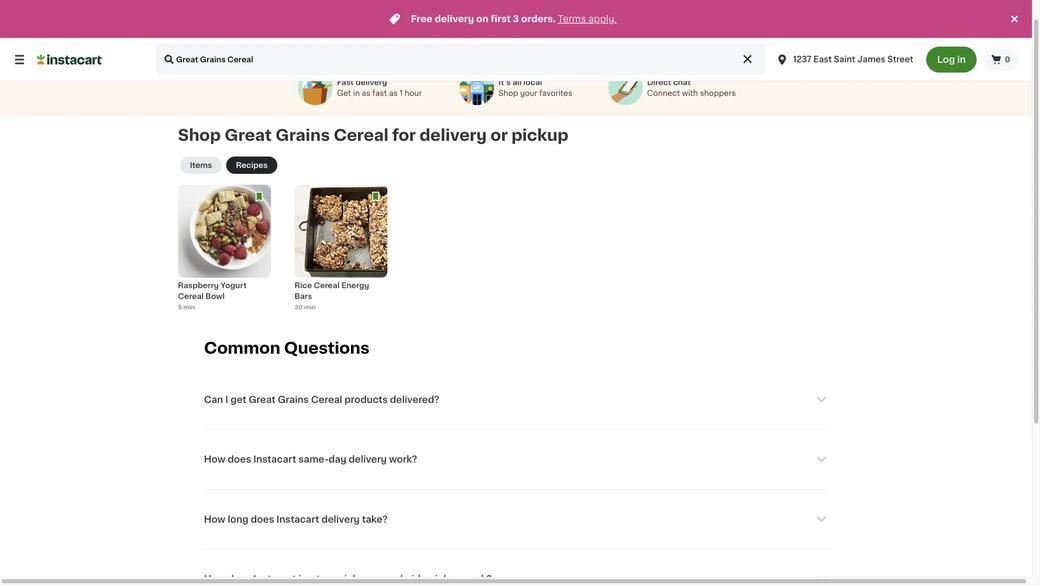 Task type: describe. For each thing, give the bounding box(es) containing it.
does for how does instacart in-store pickup or curbside pickup work?
[[228, 575, 251, 584]]

free delivery on first 3 orders. terms apply.
[[411, 14, 617, 24]]

min for bars
[[304, 305, 316, 310]]

recipe card group containing rice cereal energy bars
[[295, 185, 388, 318]]

0 vertical spatial grains
[[276, 128, 330, 143]]

free
[[411, 14, 433, 24]]

1237 east saint james street button
[[770, 44, 920, 75]]

2 horizontal spatial pickup
[[512, 128, 569, 143]]

how does instacart in-store pickup or curbside pickup work?
[[204, 575, 492, 584]]

common questions
[[204, 341, 370, 356]]

1237 east saint james street
[[793, 56, 914, 63]]

it's all local
[[499, 79, 542, 86]]

apply.
[[589, 14, 617, 24]]

delivery inside the how long does instacart delivery take? dropdown button
[[322, 515, 360, 524]]

for
[[392, 128, 416, 143]]

curbside
[[385, 575, 427, 584]]

0 button
[[984, 49, 1019, 70]]

street
[[888, 56, 914, 63]]

or for delivery
[[491, 128, 508, 143]]

delivery right fast
[[356, 79, 387, 86]]

energy
[[342, 282, 369, 290]]

5 min
[[178, 305, 195, 310]]

log in
[[938, 55, 966, 64]]

instacart for in-
[[253, 575, 296, 584]]

1237
[[793, 56, 812, 63]]

30 min
[[295, 305, 316, 310]]

shop
[[178, 128, 221, 143]]

direct chat
[[647, 79, 691, 86]]

how for how does instacart in-store pickup or curbside pickup work?
[[204, 575, 225, 584]]

items
[[190, 162, 212, 169]]

5
[[178, 305, 182, 310]]

log in button
[[927, 47, 977, 73]]

chat
[[673, 79, 691, 86]]

yogurt
[[221, 282, 247, 290]]

common
[[204, 341, 280, 356]]

how for how does instacart same-day delivery work?
[[204, 455, 225, 464]]

day
[[329, 455, 347, 464]]

saint
[[834, 56, 856, 63]]

does for how does instacart same-day delivery work?
[[228, 455, 251, 464]]

on
[[476, 14, 489, 24]]

items button
[[180, 157, 222, 174]]

limited time offer region
[[0, 0, 1009, 38]]

how does instacart in-store pickup or curbside pickup work? button
[[204, 560, 828, 585]]

great inside dropdown button
[[249, 395, 276, 405]]

recipe card group containing raspberry yogurt cereal bowl
[[178, 185, 271, 318]]

all
[[513, 79, 522, 86]]

first
[[491, 14, 511, 24]]

i
[[225, 395, 228, 405]]

fast delivery
[[337, 79, 387, 86]]

or for pickup
[[373, 575, 383, 584]]

min for bowl
[[183, 305, 195, 310]]

raspberry yogurt cereal bowl
[[178, 282, 247, 300]]

bars
[[295, 293, 312, 300]]

30
[[295, 305, 303, 310]]

shop great grains cereal for delivery or pickup
[[178, 128, 569, 143]]



Task type: locate. For each thing, give the bounding box(es) containing it.
1 vertical spatial work?
[[464, 575, 492, 584]]

grains inside dropdown button
[[278, 395, 309, 405]]

1 horizontal spatial or
[[491, 128, 508, 143]]

1 vertical spatial does
[[251, 515, 274, 524]]

0 horizontal spatial or
[[373, 575, 383, 584]]

cereal up 5 min
[[178, 293, 204, 300]]

1 vertical spatial or
[[373, 575, 383, 584]]

rice cereal energy bars
[[295, 282, 369, 300]]

how long does instacart delivery take?
[[204, 515, 388, 524]]

get
[[231, 395, 246, 405]]

take?
[[362, 515, 388, 524]]

how long does instacart delivery take? button
[[204, 500, 828, 539]]

1 recipe card group from the left
[[178, 185, 271, 318]]

1 vertical spatial grains
[[278, 395, 309, 405]]

or left curbside
[[373, 575, 383, 584]]

Search field
[[156, 44, 765, 75]]

james
[[858, 56, 886, 63]]

min right 5
[[183, 305, 195, 310]]

raspberry
[[178, 282, 219, 290]]

how does instacart same-day delivery work?
[[204, 455, 417, 464]]

pickup down local
[[512, 128, 569, 143]]

3 how from the top
[[204, 575, 225, 584]]

direct
[[647, 79, 672, 86]]

does
[[228, 455, 251, 464], [251, 515, 274, 524], [228, 575, 251, 584]]

instacart
[[253, 455, 296, 464], [277, 515, 319, 524], [253, 575, 296, 584]]

1237 east saint james street button
[[776, 44, 914, 75]]

terms
[[558, 14, 586, 24]]

2 vertical spatial does
[[228, 575, 251, 584]]

1 vertical spatial great
[[249, 395, 276, 405]]

delivery right the for at the top left
[[420, 128, 487, 143]]

cereal
[[334, 128, 389, 143], [314, 282, 340, 290], [178, 293, 204, 300], [311, 395, 342, 405]]

bowl
[[206, 293, 225, 300]]

0 vertical spatial instacart
[[253, 455, 296, 464]]

great right the get
[[249, 395, 276, 405]]

work?
[[389, 455, 417, 464], [464, 575, 492, 584]]

cereal inside the rice cereal energy bars
[[314, 282, 340, 290]]

or down it's
[[491, 128, 508, 143]]

products
[[345, 395, 388, 405]]

2 vertical spatial instacart
[[253, 575, 296, 584]]

0 vertical spatial does
[[228, 455, 251, 464]]

1 how from the top
[[204, 455, 225, 464]]

can i get great grains cereal products delivered? button
[[204, 381, 828, 420]]

0
[[1005, 56, 1011, 63]]

recipe card group
[[178, 185, 271, 318], [295, 185, 388, 318]]

0 vertical spatial how
[[204, 455, 225, 464]]

fast
[[337, 79, 354, 86]]

how does instacart same-day delivery work? button
[[204, 440, 828, 479]]

2 min from the left
[[304, 305, 316, 310]]

delivery
[[435, 14, 474, 24], [356, 79, 387, 86], [420, 128, 487, 143], [349, 455, 387, 464], [322, 515, 360, 524]]

delivery inside the how does instacart same-day delivery work? dropdown button
[[349, 455, 387, 464]]

2 how from the top
[[204, 515, 225, 524]]

rice
[[295, 282, 312, 290]]

delivery inside limited time offer region
[[435, 14, 474, 24]]

delivered?
[[390, 395, 440, 405]]

0 horizontal spatial pickup
[[338, 575, 371, 584]]

orders.
[[521, 14, 556, 24]]

long
[[228, 515, 249, 524]]

1 vertical spatial how
[[204, 515, 225, 524]]

recipes button
[[226, 157, 278, 174]]

0 vertical spatial work?
[[389, 455, 417, 464]]

min right 30
[[304, 305, 316, 310]]

1 horizontal spatial recipe card group
[[295, 185, 388, 318]]

in-
[[299, 575, 311, 584]]

questions
[[284, 341, 370, 356]]

great
[[225, 128, 272, 143], [249, 395, 276, 405]]

cereal inside dropdown button
[[311, 395, 342, 405]]

1 horizontal spatial pickup
[[429, 575, 461, 584]]

cereal inside raspberry yogurt cereal bowl
[[178, 293, 204, 300]]

pickup right store
[[338, 575, 371, 584]]

1 horizontal spatial min
[[304, 305, 316, 310]]

local
[[524, 79, 542, 86]]

east
[[814, 56, 832, 63]]

in
[[958, 55, 966, 64]]

2 recipe card group from the left
[[295, 185, 388, 318]]

pickup right curbside
[[429, 575, 461, 584]]

grains
[[276, 128, 330, 143], [278, 395, 309, 405]]

or
[[491, 128, 508, 143], [373, 575, 383, 584]]

great up recipes button
[[225, 128, 272, 143]]

0 horizontal spatial work?
[[389, 455, 417, 464]]

cereal right rice
[[314, 282, 340, 290]]

None search field
[[156, 44, 765, 75]]

delivery left on
[[435, 14, 474, 24]]

0 vertical spatial or
[[491, 128, 508, 143]]

min
[[183, 305, 195, 310], [304, 305, 316, 310]]

how
[[204, 455, 225, 464], [204, 515, 225, 524], [204, 575, 225, 584]]

cereal left products
[[311, 395, 342, 405]]

how for how long does instacart delivery take?
[[204, 515, 225, 524]]

1 min from the left
[[183, 305, 195, 310]]

0 horizontal spatial recipe card group
[[178, 185, 271, 318]]

1 horizontal spatial work?
[[464, 575, 492, 584]]

pickup
[[512, 128, 569, 143], [338, 575, 371, 584], [429, 575, 461, 584]]

terms apply. link
[[558, 14, 617, 24]]

0 horizontal spatial min
[[183, 305, 195, 310]]

store
[[311, 575, 336, 584]]

delivery right 'day'
[[349, 455, 387, 464]]

log
[[938, 55, 955, 64]]

it's
[[499, 79, 511, 86]]

cereal left the for at the top left
[[334, 128, 389, 143]]

recipes
[[236, 162, 268, 169]]

instacart for same-
[[253, 455, 296, 464]]

0 vertical spatial great
[[225, 128, 272, 143]]

can i get great grains cereal products delivered?
[[204, 395, 440, 405]]

3
[[513, 14, 519, 24]]

instacart logo image
[[37, 53, 102, 66]]

same-
[[299, 455, 329, 464]]

1 vertical spatial instacart
[[277, 515, 319, 524]]

delivery left the take?
[[322, 515, 360, 524]]

can
[[204, 395, 223, 405]]

2 vertical spatial how
[[204, 575, 225, 584]]

or inside dropdown button
[[373, 575, 383, 584]]



Task type: vqa. For each thing, say whether or not it's contained in the screenshot.
products
yes



